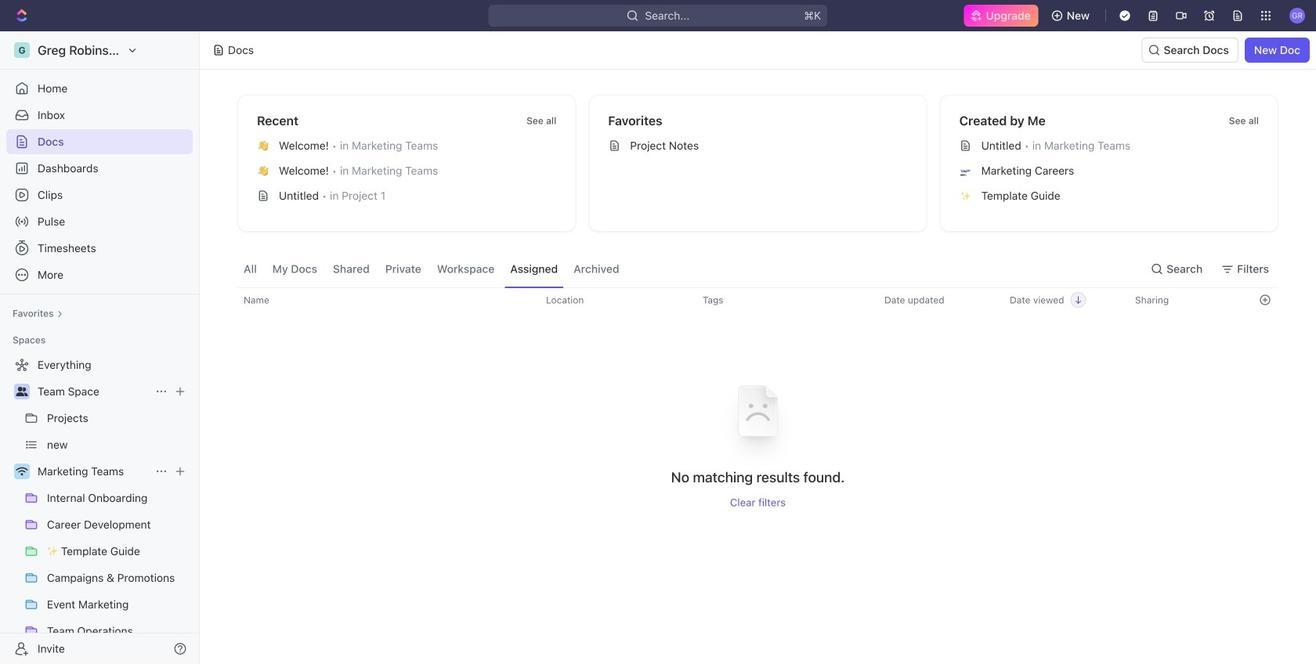 Task type: locate. For each thing, give the bounding box(es) containing it.
tree inside sidebar navigation
[[6, 353, 193, 664]]

column header
[[223, 295, 234, 306]]

0 vertical spatial row
[[223, 288, 1279, 313]]

column header inside row
[[223, 295, 234, 306]]

tree
[[6, 353, 193, 664]]

row
[[223, 288, 1279, 313], [237, 365, 1279, 509]]

tab list
[[237, 251, 626, 288]]

table
[[223, 288, 1279, 509]]

user group image
[[16, 387, 28, 396]]

greg robinson's workspace, , element
[[14, 42, 30, 58]]

wifi image
[[16, 467, 28, 476]]



Task type: vqa. For each thing, say whether or not it's contained in the screenshot.
the wifi image
yes



Task type: describe. For each thing, give the bounding box(es) containing it.
1 vertical spatial row
[[237, 365, 1279, 509]]

no data image
[[711, 365, 805, 468]]

sidebar navigation
[[0, 31, 203, 664]]



